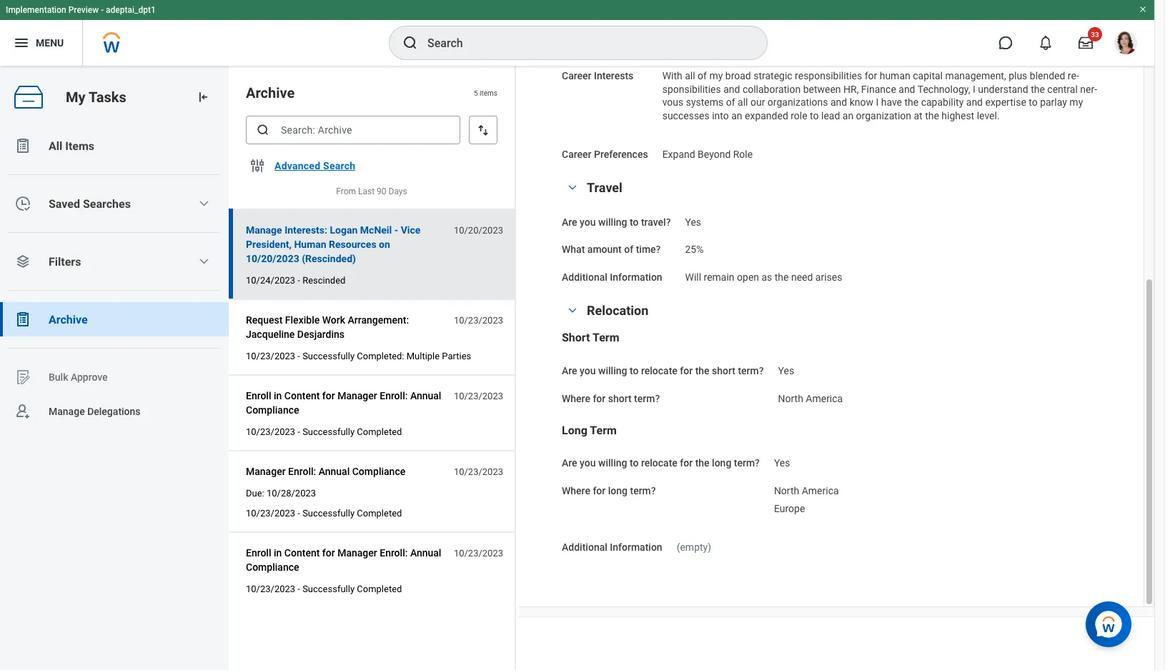 Task type: vqa. For each thing, say whether or not it's contained in the screenshot.
Title
no



Task type: describe. For each thing, give the bounding box(es) containing it.
strategic
[[754, 70, 792, 82]]

expand beyond role
[[662, 149, 753, 161]]

remain
[[704, 272, 734, 284]]

0 horizontal spatial long
[[608, 486, 628, 497]]

you for long
[[580, 458, 596, 470]]

archive inside button
[[49, 313, 88, 326]]

enroll: for 1st enroll in content for manager enroll: annual compliance button from the bottom of the item list element
[[380, 547, 408, 559]]

mcneil
[[360, 224, 392, 236]]

bulk
[[49, 371, 68, 383]]

from
[[336, 187, 356, 197]]

the inside long term group
[[695, 458, 709, 470]]

relocate for long term
[[641, 458, 677, 470]]

interests
[[594, 70, 633, 82]]

notifications large image
[[1039, 36, 1053, 50]]

expertise
[[985, 97, 1026, 109]]

compliance for 1st enroll in content for manager enroll: annual compliance button from the bottom of the item list element
[[246, 562, 299, 573]]

term for long term
[[590, 424, 617, 438]]

1 an from the left
[[731, 110, 742, 122]]

saved searches button
[[0, 187, 229, 221]]

hr,
[[843, 84, 859, 95]]

ner
[[1080, 84, 1097, 95]]

item list element
[[229, 66, 516, 670]]

saved searches
[[49, 197, 131, 210]]

where for long
[[562, 486, 590, 497]]

manager enroll: annual compliance button
[[246, 463, 411, 480]]

long term group
[[562, 424, 1101, 516]]

relocation button
[[587, 304, 649, 319]]

content for 1st enroll in content for manager enroll: annual compliance button from the top
[[284, 390, 320, 402]]

beyond
[[698, 149, 731, 161]]

long
[[562, 424, 587, 438]]

vous
[[662, 84, 1097, 109]]

willing inside travel group
[[598, 217, 627, 228]]

are you willing to relocate for the long term?
[[562, 458, 760, 470]]

north inside "short term" group
[[778, 393, 803, 405]]

manager for 1st enroll in content for manager enroll: annual compliance button from the bottom of the item list element
[[337, 547, 377, 559]]

advanced
[[274, 160, 320, 172]]

parlay
[[1040, 97, 1067, 109]]

0 vertical spatial my
[[709, 70, 723, 82]]

central
[[1047, 84, 1078, 95]]

parties
[[442, 351, 471, 361]]

10/20/2023 inside manage interests: logan mcneil - vice president, human resources on 10/20/2023 (rescinded)
[[246, 253, 299, 265]]

expand
[[662, 149, 695, 161]]

delegations
[[87, 406, 141, 418]]

to right the role
[[810, 110, 819, 122]]

short term
[[562, 331, 619, 345]]

from last 90 days
[[336, 187, 407, 197]]

role
[[791, 110, 807, 122]]

bulk approve link
[[0, 360, 229, 395]]

1 vertical spatial short
[[608, 393, 632, 405]]

0 vertical spatial annual
[[410, 390, 441, 402]]

33 button
[[1070, 27, 1102, 59]]

amount
[[587, 244, 622, 256]]

2 vertical spatial annual
[[410, 547, 441, 559]]

will remain open as the need arises
[[685, 272, 842, 284]]

my
[[66, 89, 85, 106]]

sort image
[[476, 123, 490, 137]]

saved
[[49, 197, 80, 210]]

resources
[[329, 238, 376, 250]]

my tasks element
[[0, 66, 229, 670]]

preview
[[68, 5, 99, 15]]

of for with all of my broad strategic responsibilities for human capital management, plus blended re sponsibilities and collaboration between hr, finance and technology, i understand the central ner vous systems of all our organizations and know i have the capability and expertise to parlay my successes into an expanded role to lead an organization at the highest level.
[[698, 70, 707, 82]]

europe element
[[774, 501, 805, 515]]

america for the north america 'element' inside the "short term" group
[[806, 393, 843, 405]]

career preferences
[[562, 149, 648, 161]]

my tasks
[[66, 89, 126, 106]]

yes for are you willing to relocate for the long term?
[[774, 458, 790, 470]]

interests:
[[285, 224, 327, 236]]

- inside menu banner
[[101, 5, 104, 15]]

all
[[49, 139, 62, 153]]

where for short
[[562, 393, 590, 405]]

with all of my broad strategic responsibilities for human capital management, plus blended re sponsibilities and collaboration between hr, finance and technology, i understand the central ner vous systems of all our organizations and know i have the capability and expertise to parlay my successes into an expanded role to lead an organization at the highest level.
[[662, 70, 1097, 122]]

yes element for are you willing to travel?
[[685, 214, 701, 228]]

1 enroll in content for manager enroll: annual compliance button from the top
[[246, 387, 446, 419]]

successes
[[662, 110, 710, 122]]

yes element inside "short term" group
[[778, 363, 794, 377]]

of for what amount of time?
[[624, 244, 633, 256]]

all items
[[49, 139, 94, 153]]

short
[[562, 331, 590, 345]]

have
[[881, 97, 902, 109]]

annual inside manager enroll: annual compliance button
[[319, 466, 350, 478]]

due: 10/28/2023
[[246, 488, 316, 499]]

filters button
[[0, 244, 229, 279]]

what
[[562, 244, 585, 256]]

yes element for are you willing to relocate for the long term?
[[774, 455, 790, 470]]

logan
[[330, 224, 358, 236]]

1 vertical spatial all
[[738, 97, 748, 109]]

arrangement:
[[348, 314, 409, 326]]

2 enroll in content for manager enroll: annual compliance from the top
[[246, 547, 441, 573]]

compliance for 1st enroll in content for manager enroll: annual compliance button from the top
[[246, 404, 299, 416]]

america for the north america 'element' in the items selected list
[[802, 486, 839, 497]]

president,
[[246, 238, 292, 250]]

the inside additional information element
[[775, 272, 789, 284]]

list containing all items
[[0, 129, 229, 429]]

1 horizontal spatial short
[[712, 365, 735, 377]]

additional for relocation
[[562, 542, 607, 554]]

2 10/23/2023 - successfully completed from the top
[[246, 508, 402, 519]]

enroll for 1st enroll in content for manager enroll: annual compliance button from the top
[[246, 390, 271, 402]]

perspective image
[[14, 253, 31, 270]]

1 vertical spatial of
[[726, 97, 735, 109]]

finance
[[861, 84, 896, 95]]

information for travel
[[610, 272, 662, 284]]

close environment banner image
[[1139, 5, 1147, 14]]

0 vertical spatial all
[[685, 70, 695, 82]]

preferences
[[594, 149, 648, 161]]

archive button
[[0, 302, 229, 337]]

successfully for 1st enroll in content for manager enroll: annual compliance button from the top
[[302, 426, 355, 437]]

sponsibilities
[[662, 70, 1079, 95]]

blended
[[1030, 70, 1065, 82]]

clipboard image
[[14, 137, 31, 154]]

the inside "short term" group
[[695, 365, 709, 377]]

search image inside item list element
[[256, 123, 270, 137]]

long term
[[562, 424, 617, 438]]

clock check image
[[14, 195, 31, 212]]

25%
[[685, 244, 704, 256]]

short term group
[[562, 331, 1101, 407]]

know
[[850, 97, 873, 109]]

jacqueline
[[246, 328, 295, 340]]

yes inside "short term" group
[[778, 365, 794, 377]]

10/23/2023 - successfully completed: multiple parties
[[246, 351, 471, 361]]

north america element inside "short term" group
[[778, 390, 843, 405]]

90
[[377, 187, 386, 197]]

menu
[[36, 37, 64, 49]]

career for with all of my broad strategic responsibilities for human capital management, plus blended re sponsibilities and collaboration between hr, finance and technology, i understand the central ner vous systems of all our organizations and know i have the capability and expertise to parlay my successes into an expanded role to lead an organization at the highest level.
[[562, 70, 591, 82]]

Search: Archive text field
[[246, 116, 460, 144]]

menu button
[[0, 20, 82, 66]]

for inside with all of my broad strategic responsibilities for human capital management, plus blended re sponsibilities and collaboration between hr, finance and technology, i understand the central ner vous systems of all our organizations and know i have the capability and expertise to parlay my successes into an expanded role to lead an organization at the highest level.
[[865, 70, 877, 82]]

career interests
[[562, 70, 633, 82]]

all items button
[[0, 129, 229, 163]]

term for short term
[[593, 331, 619, 345]]

human
[[880, 70, 910, 82]]

5 items
[[474, 88, 497, 97]]

into
[[712, 110, 729, 122]]

last
[[358, 187, 375, 197]]

(empty)
[[677, 542, 711, 554]]

management,
[[945, 70, 1006, 82]]

search image inside menu banner
[[402, 34, 419, 51]]

manage interests: logan mcneil - vice president, human resources on 10/20/2023 (rescinded) button
[[246, 222, 446, 267]]

0 vertical spatial long
[[712, 458, 731, 470]]

1 vertical spatial my
[[1070, 97, 1083, 109]]

enroll: inside manager enroll: annual compliance button
[[288, 466, 316, 478]]

technology,
[[918, 84, 970, 95]]

role
[[733, 149, 753, 161]]

europe
[[774, 503, 805, 515]]

are for long term
[[562, 458, 577, 470]]

additional information element
[[685, 263, 842, 285]]

relocation group
[[562, 303, 1101, 555]]

to for are you willing to travel?
[[630, 217, 639, 228]]



Task type: locate. For each thing, give the bounding box(es) containing it.
all
[[685, 70, 695, 82], [738, 97, 748, 109]]

relocation
[[587, 304, 649, 319]]

manage inside my tasks element
[[49, 406, 85, 418]]

relocate up where for long term? at the bottom of page
[[641, 458, 677, 470]]

0 vertical spatial north
[[778, 393, 803, 405]]

are inside long term group
[[562, 458, 577, 470]]

where inside "short term" group
[[562, 393, 590, 405]]

configure image
[[249, 157, 266, 174]]

1 you from the top
[[580, 217, 596, 228]]

north america element
[[778, 390, 843, 405], [774, 483, 839, 497]]

are up what
[[562, 217, 577, 228]]

10/20/2023
[[454, 225, 503, 236], [246, 253, 299, 265]]

0 vertical spatial enroll:
[[380, 390, 408, 402]]

successfully for 1st enroll in content for manager enroll: annual compliance button from the bottom of the item list element
[[302, 584, 355, 594]]

and down broad
[[723, 84, 740, 95]]

1 vertical spatial additional
[[562, 542, 607, 554]]

2 vertical spatial are
[[562, 458, 577, 470]]

of inside travel group
[[624, 244, 633, 256]]

2 additional from the top
[[562, 542, 607, 554]]

additional information down what amount of time?
[[562, 272, 662, 284]]

yes element
[[685, 214, 701, 228], [778, 363, 794, 377], [774, 455, 790, 470]]

0 vertical spatial yes element
[[685, 214, 701, 228]]

long term button
[[562, 424, 617, 438]]

chevron down image inside travel group
[[564, 183, 581, 193]]

manage down bulk
[[49, 406, 85, 418]]

profile logan mcneil image
[[1114, 31, 1137, 57]]

to inside "short term" group
[[630, 365, 639, 377]]

willing inside "short term" group
[[598, 365, 627, 377]]

0 vertical spatial term
[[593, 331, 619, 345]]

0 horizontal spatial 10/20/2023
[[246, 253, 299, 265]]

you inside long term group
[[580, 458, 596, 470]]

will
[[685, 272, 701, 284]]

days
[[389, 187, 407, 197]]

and up level. at the top of page
[[966, 97, 983, 109]]

north america element inside items selected list
[[774, 483, 839, 497]]

additional down where for long term? at the bottom of page
[[562, 542, 607, 554]]

level.
[[977, 110, 1000, 122]]

0 vertical spatial manager
[[337, 390, 377, 402]]

short
[[712, 365, 735, 377], [608, 393, 632, 405]]

you down short term "button"
[[580, 365, 596, 377]]

3 you from the top
[[580, 458, 596, 470]]

request flexible work arrangement: jacqueline desjardins
[[246, 314, 409, 340]]

0 vertical spatial enroll in content for manager enroll: annual compliance
[[246, 390, 441, 416]]

0 vertical spatial north america element
[[778, 390, 843, 405]]

0 vertical spatial of
[[698, 70, 707, 82]]

1 vertical spatial yes element
[[778, 363, 794, 377]]

1 vertical spatial long
[[608, 486, 628, 497]]

america up 'europe' element
[[802, 486, 839, 497]]

1 vertical spatial manager
[[246, 466, 286, 478]]

expand beyond role element
[[662, 146, 753, 161]]

1 horizontal spatial search image
[[402, 34, 419, 51]]

in down the due: 10/28/2023
[[274, 547, 282, 559]]

1 vertical spatial manage
[[49, 406, 85, 418]]

0 vertical spatial 10/20/2023
[[454, 225, 503, 236]]

1 vertical spatial 10/23/2023 - successfully completed
[[246, 508, 402, 519]]

0 horizontal spatial manage
[[49, 406, 85, 418]]

to up where for short term?
[[630, 365, 639, 377]]

1 vertical spatial additional information
[[562, 542, 662, 554]]

0 horizontal spatial all
[[685, 70, 695, 82]]

2 vertical spatial manager
[[337, 547, 377, 559]]

3 are from the top
[[562, 458, 577, 470]]

1 vertical spatial enroll:
[[288, 466, 316, 478]]

with
[[662, 70, 682, 82]]

i
[[973, 84, 975, 95], [876, 97, 879, 109]]

relocate inside "short term" group
[[641, 365, 677, 377]]

annual
[[410, 390, 441, 402], [319, 466, 350, 478], [410, 547, 441, 559]]

career down search workday 'search field'
[[562, 70, 591, 82]]

additional inside travel group
[[562, 272, 607, 284]]

for
[[865, 70, 877, 82], [680, 365, 693, 377], [322, 390, 335, 402], [593, 393, 606, 405], [680, 458, 693, 470], [593, 486, 606, 497], [322, 547, 335, 559]]

my left broad
[[709, 70, 723, 82]]

2 enroll in content for manager enroll: annual compliance button from the top
[[246, 545, 446, 576]]

2 career from the top
[[562, 149, 591, 161]]

additional information inside travel group
[[562, 272, 662, 284]]

and down human
[[899, 84, 915, 95]]

lead
[[821, 110, 840, 122]]

open
[[737, 272, 759, 284]]

between
[[803, 84, 841, 95]]

vice
[[401, 224, 421, 236]]

1 career from the top
[[562, 70, 591, 82]]

- inside manage interests: logan mcneil - vice president, human resources on 10/20/2023 (rescinded)
[[394, 224, 398, 236]]

advanced search
[[274, 160, 355, 172]]

1 vertical spatial are
[[562, 365, 577, 377]]

you for short
[[580, 365, 596, 377]]

willing for long term
[[598, 458, 627, 470]]

10/23/2023 - successfully completed
[[246, 426, 402, 437], [246, 508, 402, 519], [246, 584, 402, 594]]

clipboard image
[[14, 311, 31, 328]]

archive right transformation import icon at the top of page
[[246, 84, 295, 101]]

chevron down image for saved searches
[[198, 198, 210, 209]]

(rescinded)
[[302, 253, 356, 265]]

to for are you willing to relocate for the long term?
[[630, 458, 639, 470]]

0 vertical spatial america
[[806, 393, 843, 405]]

north america inside items selected list
[[774, 486, 839, 497]]

2 horizontal spatial of
[[726, 97, 735, 109]]

10/20/2023 down president,
[[246, 253, 299, 265]]

0 vertical spatial you
[[580, 217, 596, 228]]

1 horizontal spatial all
[[738, 97, 748, 109]]

1 horizontal spatial long
[[712, 458, 731, 470]]

3 completed from the top
[[357, 584, 402, 594]]

2 enroll from the top
[[246, 547, 271, 559]]

to left travel?
[[630, 217, 639, 228]]

successfully for the request flexible work arrangement: jacqueline desjardins button
[[302, 351, 355, 361]]

additional information for travel
[[562, 272, 662, 284]]

organizations
[[768, 97, 828, 109]]

you inside travel group
[[580, 217, 596, 228]]

2 vertical spatial compliance
[[246, 562, 299, 573]]

2 vertical spatial willing
[[598, 458, 627, 470]]

1 horizontal spatial manage
[[246, 224, 282, 236]]

archive right clipboard image on the top of page
[[49, 313, 88, 326]]

yes inside travel group
[[685, 217, 701, 228]]

and up lead on the top right of the page
[[831, 97, 847, 109]]

desjardins
[[297, 328, 345, 340]]

0 vertical spatial yes
[[685, 217, 701, 228]]

are inside "short term" group
[[562, 365, 577, 377]]

3 10/23/2023 - successfully completed from the top
[[246, 584, 402, 594]]

information inside travel group
[[610, 272, 662, 284]]

10/23/2023 - successfully completed for 1st enroll in content for manager enroll: annual compliance button from the bottom of the item list element
[[246, 584, 402, 594]]

manager enroll: annual compliance
[[246, 466, 405, 478]]

1 where from the top
[[562, 393, 590, 405]]

transformation import image
[[196, 90, 210, 104]]

of left time? on the right top of the page
[[624, 244, 633, 256]]

career for expand beyond role
[[562, 149, 591, 161]]

enroll down due:
[[246, 547, 271, 559]]

content for 1st enroll in content for manager enroll: annual compliance button from the bottom of the item list element
[[284, 547, 320, 559]]

chevron down image inside filters dropdown button
[[198, 256, 210, 267]]

implementation
[[6, 5, 66, 15]]

of up into
[[726, 97, 735, 109]]

willing up where for short term?
[[598, 365, 627, 377]]

to left parlay
[[1029, 97, 1038, 109]]

2 are from the top
[[562, 365, 577, 377]]

1 horizontal spatial my
[[1070, 97, 1083, 109]]

1 enroll in content for manager enroll: annual compliance from the top
[[246, 390, 441, 416]]

0 vertical spatial manage
[[246, 224, 282, 236]]

north
[[778, 393, 803, 405], [774, 486, 799, 497]]

1 vertical spatial enroll
[[246, 547, 271, 559]]

yes element inside travel group
[[685, 214, 701, 228]]

2 information from the top
[[610, 542, 662, 554]]

2 vertical spatial completed
[[357, 584, 402, 594]]

list
[[0, 129, 229, 429]]

2 completed from the top
[[357, 508, 402, 519]]

in down jacqueline
[[274, 390, 282, 402]]

willing up what amount of time?
[[598, 217, 627, 228]]

an
[[731, 110, 742, 122], [843, 110, 854, 122]]

all right the 'with' on the right
[[685, 70, 695, 82]]

are
[[562, 217, 577, 228], [562, 365, 577, 377], [562, 458, 577, 470]]

where for short term?
[[562, 393, 660, 405]]

yes element inside long term group
[[774, 455, 790, 470]]

2 an from the left
[[843, 110, 854, 122]]

manage inside manage interests: logan mcneil - vice president, human resources on 10/20/2023 (rescinded)
[[246, 224, 282, 236]]

manage up president,
[[246, 224, 282, 236]]

north america inside "short term" group
[[778, 393, 843, 405]]

information down time? on the right top of the page
[[610, 272, 662, 284]]

1 willing from the top
[[598, 217, 627, 228]]

information left the (empty)
[[610, 542, 662, 554]]

are you willing to relocate for the short term?
[[562, 365, 764, 377]]

additional for travel
[[562, 272, 607, 284]]

1 enroll from the top
[[246, 390, 271, 402]]

1 additional information from the top
[[562, 272, 662, 284]]

1 vertical spatial north america element
[[774, 483, 839, 497]]

america inside items selected list
[[802, 486, 839, 497]]

completed for 1st enroll in content for manager enroll: annual compliance button from the bottom of the item list element
[[357, 584, 402, 594]]

willing up where for long term? at the bottom of page
[[598, 458, 627, 470]]

2 vertical spatial yes element
[[774, 455, 790, 470]]

systems
[[686, 97, 724, 109]]

0 vertical spatial north america
[[778, 393, 843, 405]]

arises
[[815, 272, 842, 284]]

tasks
[[89, 89, 126, 106]]

33
[[1091, 30, 1099, 39]]

my down ner
[[1070, 97, 1083, 109]]

items selected list
[[774, 483, 862, 516]]

archive
[[246, 84, 295, 101], [49, 313, 88, 326]]

1 10/23/2023 - successfully completed from the top
[[246, 426, 402, 437]]

1 vertical spatial enroll in content for manager enroll: annual compliance
[[246, 547, 441, 573]]

1 vertical spatial term
[[590, 424, 617, 438]]

willing
[[598, 217, 627, 228], [598, 365, 627, 377], [598, 458, 627, 470]]

relocate for short term
[[641, 365, 677, 377]]

1 vertical spatial information
[[610, 542, 662, 554]]

travel
[[587, 180, 622, 195]]

0 vertical spatial chevron down image
[[564, 183, 581, 193]]

inbox large image
[[1079, 36, 1093, 50]]

information
[[610, 272, 662, 284], [610, 542, 662, 554]]

i down finance
[[876, 97, 879, 109]]

1 vertical spatial where
[[562, 486, 590, 497]]

content down 10/28/2023
[[284, 547, 320, 559]]

1 information from the top
[[610, 272, 662, 284]]

0 vertical spatial additional
[[562, 272, 607, 284]]

implementation preview -   adeptai_dpt1
[[6, 5, 156, 15]]

expanded
[[745, 110, 788, 122]]

i down management,
[[973, 84, 975, 95]]

an right lead on the top right of the page
[[843, 110, 854, 122]]

additional information for relocation
[[562, 542, 662, 554]]

1 vertical spatial north america
[[774, 486, 839, 497]]

are inside travel group
[[562, 217, 577, 228]]

1 horizontal spatial i
[[973, 84, 975, 95]]

rescinded
[[302, 275, 346, 286]]

2 vertical spatial enroll:
[[380, 547, 408, 559]]

1 vertical spatial yes
[[778, 365, 794, 377]]

2 successfully from the top
[[302, 426, 355, 437]]

all left our
[[738, 97, 748, 109]]

1 horizontal spatial of
[[698, 70, 707, 82]]

america
[[806, 393, 843, 405], [802, 486, 839, 497]]

where down long
[[562, 486, 590, 497]]

completed:
[[357, 351, 404, 361]]

search image
[[402, 34, 419, 51], [256, 123, 270, 137]]

2 vertical spatial chevron down image
[[198, 256, 210, 267]]

filters
[[49, 255, 81, 268]]

1 horizontal spatial an
[[843, 110, 854, 122]]

justify image
[[13, 34, 30, 51]]

re
[[1068, 70, 1079, 82]]

america up long term group
[[806, 393, 843, 405]]

1 vertical spatial in
[[274, 547, 282, 559]]

additional information inside relocation group
[[562, 542, 662, 554]]

enroll: for 1st enroll in content for manager enroll: annual compliance button from the top
[[380, 390, 408, 402]]

enroll down jacqueline
[[246, 390, 271, 402]]

1 vertical spatial completed
[[357, 508, 402, 519]]

0 vertical spatial enroll in content for manager enroll: annual compliance button
[[246, 387, 446, 419]]

additional
[[562, 272, 607, 284], [562, 542, 607, 554]]

as
[[762, 272, 772, 284]]

0 vertical spatial career
[[562, 70, 591, 82]]

3 successfully from the top
[[302, 508, 355, 519]]

1 additional from the top
[[562, 272, 607, 284]]

1 vertical spatial annual
[[319, 466, 350, 478]]

Search Workday  search field
[[427, 27, 738, 59]]

willing for short term
[[598, 365, 627, 377]]

2 where from the top
[[562, 486, 590, 497]]

manager for 1st enroll in content for manager enroll: annual compliance button from the top
[[337, 390, 377, 402]]

0 vertical spatial completed
[[357, 426, 402, 437]]

0 vertical spatial where
[[562, 393, 590, 405]]

information inside relocation group
[[610, 542, 662, 554]]

manage interests: logan mcneil - vice president, human resources on 10/20/2023 (rescinded)
[[246, 224, 421, 265]]

career up travel
[[562, 149, 591, 161]]

1 vertical spatial career
[[562, 149, 591, 161]]

to inside long term group
[[630, 458, 639, 470]]

are down long
[[562, 458, 577, 470]]

1 vertical spatial chevron down image
[[198, 198, 210, 209]]

additional information down where for long term? at the bottom of page
[[562, 542, 662, 554]]

0 vertical spatial willing
[[598, 217, 627, 228]]

10/28/2023
[[267, 488, 316, 499]]

0 vertical spatial search image
[[402, 34, 419, 51]]

you down long term button on the bottom of page
[[580, 458, 596, 470]]

1 vertical spatial relocate
[[641, 458, 677, 470]]

items
[[480, 88, 497, 97]]

0 vertical spatial in
[[274, 390, 282, 402]]

our
[[750, 97, 765, 109]]

0 vertical spatial content
[[284, 390, 320, 402]]

are for short term
[[562, 365, 577, 377]]

to for are you willing to relocate for the short term?
[[630, 365, 639, 377]]

searches
[[83, 197, 131, 210]]

2 you from the top
[[580, 365, 596, 377]]

manager
[[337, 390, 377, 402], [246, 466, 286, 478], [337, 547, 377, 559]]

in for 1st enroll in content for manager enroll: annual compliance button from the top
[[274, 390, 282, 402]]

0 horizontal spatial search image
[[256, 123, 270, 137]]

1 completed from the top
[[357, 426, 402, 437]]

1 content from the top
[[284, 390, 320, 402]]

2 vertical spatial 10/23/2023 - successfully completed
[[246, 584, 402, 594]]

0 horizontal spatial short
[[608, 393, 632, 405]]

additional inside relocation group
[[562, 542, 607, 554]]

request flexible work arrangement: jacqueline desjardins button
[[246, 312, 446, 343]]

completed for 1st enroll in content for manager enroll: annual compliance button from the top
[[357, 426, 402, 437]]

enroll for 1st enroll in content for manager enroll: annual compliance button from the bottom of the item list element
[[246, 547, 271, 559]]

yes inside long term group
[[774, 458, 790, 470]]

yes for are you willing to travel?
[[685, 217, 701, 228]]

additional down what
[[562, 272, 607, 284]]

0 horizontal spatial of
[[624, 244, 633, 256]]

human
[[294, 238, 326, 250]]

1 vertical spatial north
[[774, 486, 799, 497]]

to up where for long term? at the bottom of page
[[630, 458, 639, 470]]

2 vertical spatial of
[[624, 244, 633, 256]]

an right into
[[731, 110, 742, 122]]

understand
[[978, 84, 1028, 95]]

chevron down image for filters
[[198, 256, 210, 267]]

chevron down image
[[564, 306, 581, 316]]

of
[[698, 70, 707, 82], [726, 97, 735, 109], [624, 244, 633, 256]]

1 vertical spatial compliance
[[352, 466, 405, 478]]

to inside travel group
[[630, 217, 639, 228]]

1 vertical spatial archive
[[49, 313, 88, 326]]

rename image
[[14, 369, 31, 386]]

0 vertical spatial compliance
[[246, 404, 299, 416]]

1 vertical spatial you
[[580, 365, 596, 377]]

term
[[593, 331, 619, 345], [590, 424, 617, 438]]

menu banner
[[0, 0, 1154, 66]]

0 horizontal spatial archive
[[49, 313, 88, 326]]

chevron down image
[[564, 183, 581, 193], [198, 198, 210, 209], [198, 256, 210, 267]]

relocate up where for short term?
[[641, 365, 677, 377]]

10/24/2023 - rescinded
[[246, 275, 346, 286]]

1 successfully from the top
[[302, 351, 355, 361]]

0 vertical spatial short
[[712, 365, 735, 377]]

where up long
[[562, 393, 590, 405]]

bulk approve
[[49, 371, 108, 383]]

10/23/2023
[[454, 315, 503, 326], [246, 351, 295, 361], [454, 391, 503, 401], [246, 426, 295, 437], [454, 466, 503, 477], [246, 508, 295, 519], [454, 548, 503, 559], [246, 584, 295, 594]]

the capability
[[905, 97, 964, 109]]

willing inside long term group
[[598, 458, 627, 470]]

term right long
[[590, 424, 617, 438]]

are you willing to travel?
[[562, 217, 671, 228]]

1 vertical spatial 10/20/2023
[[246, 253, 299, 265]]

0 horizontal spatial my
[[709, 70, 723, 82]]

0 vertical spatial relocate
[[641, 365, 677, 377]]

1 vertical spatial content
[[284, 547, 320, 559]]

25% element
[[685, 241, 704, 256]]

0 horizontal spatial i
[[876, 97, 879, 109]]

2 relocate from the top
[[641, 458, 677, 470]]

0 horizontal spatial an
[[731, 110, 742, 122]]

content down desjardins
[[284, 390, 320, 402]]

manage for manage delegations
[[49, 406, 85, 418]]

what amount of time?
[[562, 244, 661, 256]]

additional information
[[562, 272, 662, 284], [562, 542, 662, 554]]

2 vertical spatial yes
[[774, 458, 790, 470]]

manage delegations link
[[0, 395, 229, 429]]

you up what
[[580, 217, 596, 228]]

where inside long term group
[[562, 486, 590, 497]]

in for 1st enroll in content for manager enroll: annual compliance button from the bottom of the item list element
[[274, 547, 282, 559]]

approve
[[71, 371, 108, 383]]

10/20/2023 right the vice
[[454, 225, 503, 236]]

enroll in content for manager enroll: annual compliance
[[246, 390, 441, 416], [246, 547, 441, 573]]

archive inside item list element
[[246, 84, 295, 101]]

user plus image
[[14, 403, 31, 420]]

where for long term?
[[562, 486, 656, 497]]

information for relocation
[[610, 542, 662, 554]]

term down the relocation
[[593, 331, 619, 345]]

of up systems at the right top
[[698, 70, 707, 82]]

america inside "short term" group
[[806, 393, 843, 405]]

manage for manage interests: logan mcneil - vice president, human resources on 10/20/2023 (rescinded)
[[246, 224, 282, 236]]

1 in from the top
[[274, 390, 282, 402]]

2 in from the top
[[274, 547, 282, 559]]

3 willing from the top
[[598, 458, 627, 470]]

travel group
[[562, 179, 1101, 285]]

1 vertical spatial search image
[[256, 123, 270, 137]]

1 vertical spatial i
[[876, 97, 879, 109]]

1 vertical spatial enroll in content for manager enroll: annual compliance button
[[246, 545, 446, 576]]

4 successfully from the top
[[302, 584, 355, 594]]

0 vertical spatial additional information
[[562, 272, 662, 284]]

1 relocate from the top
[[641, 365, 677, 377]]

2 willing from the top
[[598, 365, 627, 377]]

0 vertical spatial are
[[562, 217, 577, 228]]

north inside items selected list
[[774, 486, 799, 497]]

10/23/2023 - successfully completed for 1st enroll in content for manager enroll: annual compliance button from the top
[[246, 426, 402, 437]]

are down short
[[562, 365, 577, 377]]

relocate inside long term group
[[641, 458, 677, 470]]

1 horizontal spatial 10/20/2023
[[454, 225, 503, 236]]

you inside "short term" group
[[580, 365, 596, 377]]

2 additional information from the top
[[562, 542, 662, 554]]

2 content from the top
[[284, 547, 320, 559]]

1 are from the top
[[562, 217, 577, 228]]



